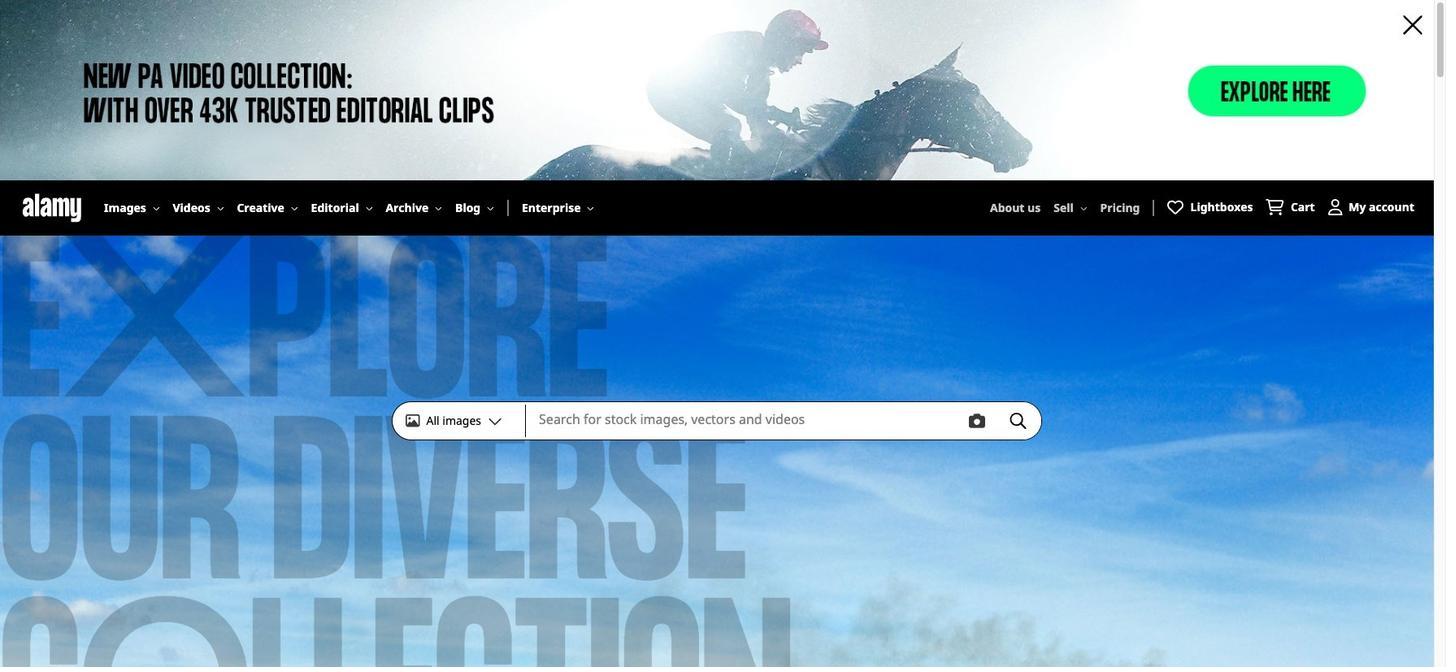 Task type: describe. For each thing, give the bounding box(es) containing it.
alamy logo image
[[20, 194, 85, 223]]

1 chevron down image from the left
[[291, 205, 298, 212]]

search image
[[1008, 413, 1029, 429]]

close image
[[1402, 10, 1425, 40]]

3 chevron down image from the left
[[487, 205, 494, 212]]

2 chevron down image from the left
[[435, 205, 442, 212]]

user image
[[1329, 199, 1343, 215]]



Task type: locate. For each thing, give the bounding box(es) containing it.
chevron down image
[[153, 205, 160, 212], [217, 205, 224, 212], [366, 205, 373, 212], [588, 205, 595, 212], [482, 414, 503, 429]]

None text field
[[526, 405, 960, 438]]

camera image
[[969, 413, 986, 429]]

chevron down image
[[291, 205, 298, 212], [435, 205, 442, 212], [487, 205, 494, 212], [1081, 205, 1088, 212]]

4 chevron down image from the left
[[1081, 205, 1088, 212]]

cart shopping image
[[1267, 199, 1285, 215]]

image image
[[406, 414, 420, 428]]

heart image
[[1168, 199, 1185, 215]]



Task type: vqa. For each thing, say whether or not it's contained in the screenshot.
Search icon
yes



